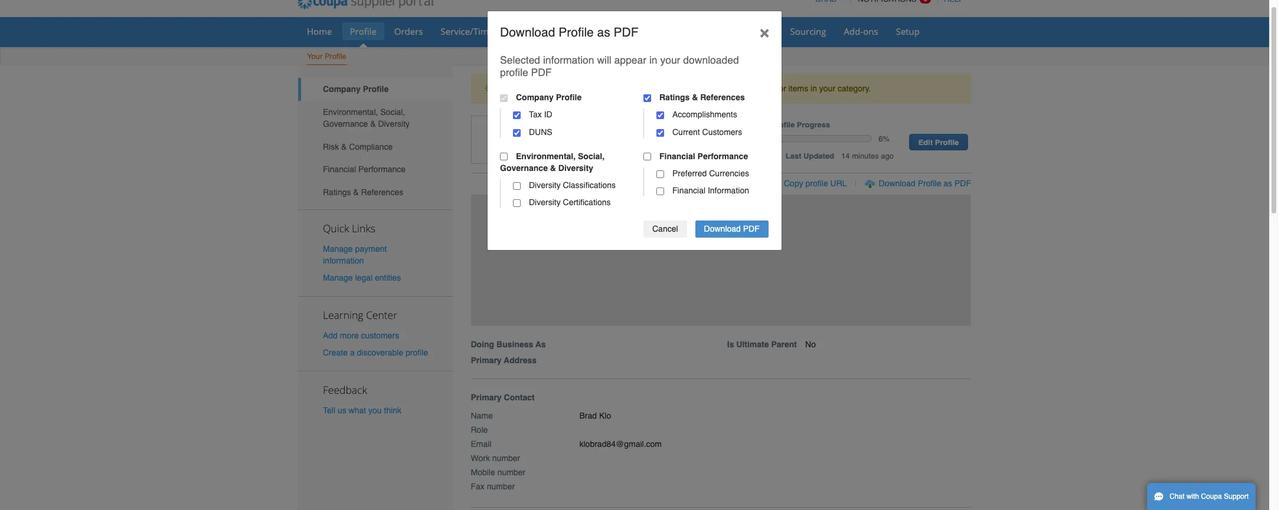 Task type: vqa. For each thing, say whether or not it's contained in the screenshot.
Corporate Social Responsibility Heading
no



Task type: describe. For each thing, give the bounding box(es) containing it.
invoices
[[576, 25, 610, 37]]

manage legal entities
[[323, 273, 401, 283]]

profile preview link
[[713, 179, 767, 188]]

as
[[536, 340, 546, 349]]

klobrad84@gmail.com
[[580, 440, 662, 449]]

quick
[[323, 221, 349, 235]]

complete your profile to get discovered by coupa buyers that are looking for items in your category.
[[507, 84, 872, 93]]

id
[[544, 110, 553, 120]]

tax id
[[529, 110, 553, 120]]

feedback
[[323, 384, 367, 398]]

to
[[588, 84, 595, 93]]

get
[[597, 84, 609, 93]]

are
[[734, 84, 746, 93]]

environmental, social, governance & diversity inside × dialog
[[500, 152, 605, 173]]

performance for 'business performance' link
[[719, 25, 773, 37]]

legal
[[355, 273, 373, 283]]

2 horizontal spatial your
[[820, 84, 836, 93]]

download profile as pdf inside × dialog
[[500, 25, 639, 39]]

asn
[[542, 25, 559, 37]]

setup link
[[889, 22, 928, 40]]

preferred
[[673, 169, 707, 178]]

your profile link
[[307, 50, 347, 65]]

0 horizontal spatial download
[[500, 25, 555, 39]]

that
[[718, 84, 732, 93]]

home
[[307, 25, 332, 37]]

as inside × dialog
[[598, 25, 611, 39]]

manage legal entities link
[[323, 273, 401, 283]]

0 horizontal spatial environmental, social, governance & diversity
[[323, 107, 410, 129]]

your profile
[[307, 52, 347, 61]]

pdf inside selected information will appear in your downloaded profile pdf
[[531, 67, 552, 79]]

klo inside banner
[[531, 129, 555, 148]]

profile inside button
[[806, 179, 829, 188]]

url
[[831, 179, 847, 188]]

add more customers link
[[323, 331, 399, 341]]

& up the diversity classifications
[[550, 163, 556, 173]]

profile progress
[[771, 121, 831, 130]]

is ultimate parent
[[728, 340, 797, 349]]

profile link
[[342, 22, 384, 40]]

business inside the klo banner
[[497, 340, 534, 349]]

profile inside selected information will appear in your downloaded profile pdf
[[500, 67, 528, 79]]

is
[[728, 340, 734, 349]]

profile right discoverable
[[406, 349, 428, 358]]

customers
[[361, 331, 399, 341]]

what
[[349, 407, 366, 416]]

0 vertical spatial number
[[493, 454, 521, 463]]

download profile as pdf button
[[879, 178, 972, 190]]

service/time sheets link
[[433, 22, 531, 40]]

asn link
[[534, 22, 566, 40]]

copy profile url button
[[784, 178, 847, 190]]

cancel
[[653, 225, 678, 234]]

copy
[[784, 179, 804, 188]]

edit profile link
[[910, 134, 969, 151]]

ratings & references inside × dialog
[[660, 93, 745, 102]]

tell
[[323, 407, 336, 416]]

klo banner
[[467, 116, 984, 380]]

primary for primary contact
[[471, 393, 502, 403]]

name
[[471, 411, 493, 421]]

download pdf link
[[696, 221, 769, 238]]

14 minutes ago
[[842, 152, 894, 160]]

as inside button
[[944, 179, 953, 188]]

create
[[323, 349, 348, 358]]

ons
[[864, 25, 879, 37]]

a
[[350, 349, 355, 358]]

profile preview
[[713, 179, 767, 188]]

entities
[[375, 273, 401, 283]]

financial performance link
[[298, 158, 453, 181]]

invoices link
[[569, 22, 617, 40]]

work
[[471, 454, 490, 463]]

risk & compliance link
[[298, 135, 453, 158]]

information inside selected information will appear in your downloaded profile pdf
[[543, 54, 595, 66]]

diversity certifications
[[529, 198, 611, 208]]

create a discoverable profile link
[[323, 349, 428, 358]]

ultimate
[[737, 340, 769, 349]]

setup
[[896, 25, 920, 37]]

profile left "to"
[[556, 93, 582, 102]]

company inside 'link'
[[323, 85, 361, 94]]

currencies
[[710, 169, 750, 178]]

0 horizontal spatial your
[[545, 84, 561, 93]]

for
[[777, 84, 787, 93]]

governance inside × dialog
[[500, 163, 548, 173]]

mobile
[[471, 468, 495, 478]]

orders
[[394, 25, 423, 37]]

1 vertical spatial references
[[361, 188, 404, 197]]

quick links
[[323, 221, 376, 235]]

2 vertical spatial number
[[487, 482, 515, 492]]

ratings inside × dialog
[[660, 93, 690, 102]]

1 vertical spatial number
[[498, 468, 526, 478]]

customers
[[703, 127, 743, 137]]

support
[[1225, 493, 1250, 502]]

service/time sheets
[[441, 25, 524, 37]]

manage payment information link
[[323, 244, 387, 266]]

performance inside × dialog
[[698, 152, 749, 161]]

in inside alert
[[811, 84, 818, 93]]

download pdf
[[704, 225, 760, 234]]

discovered
[[611, 84, 651, 93]]

references inside × dialog
[[701, 93, 745, 102]]

company profile inside 'link'
[[323, 85, 389, 94]]

tell us what you think
[[323, 407, 402, 416]]

1 horizontal spatial business
[[680, 25, 717, 37]]

profile inside button
[[918, 179, 942, 188]]

profile inside alert
[[563, 84, 586, 93]]

last
[[786, 152, 802, 160]]

0 vertical spatial environmental,
[[323, 107, 378, 117]]

coupa inside button
[[1202, 493, 1223, 502]]

1 vertical spatial financial performance
[[323, 165, 406, 174]]

profile right asn
[[559, 25, 594, 39]]

2 vertical spatial financial
[[673, 186, 706, 196]]

progress
[[797, 121, 831, 130]]

in inside selected information will appear in your downloaded profile pdf
[[650, 54, 658, 66]]

diversity up the diversity classifications
[[559, 163, 594, 173]]

primary for primary address
[[471, 356, 502, 365]]

1 vertical spatial financial
[[323, 165, 356, 174]]

risk & compliance
[[323, 142, 393, 152]]

add-
[[844, 25, 864, 37]]

information inside manage payment information
[[323, 256, 364, 266]]

manage for manage payment information
[[323, 244, 353, 254]]

by
[[653, 84, 662, 93]]

catalogs
[[627, 25, 663, 37]]

complete your profile to get discovered by coupa buyers that are looking for items in your category. alert
[[471, 74, 972, 104]]

preview
[[739, 179, 767, 188]]



Task type: locate. For each thing, give the bounding box(es) containing it.
1 horizontal spatial coupa
[[1202, 493, 1223, 502]]

1 horizontal spatial ratings & references
[[660, 93, 745, 102]]

pdf up appear
[[614, 25, 639, 39]]

information
[[708, 186, 750, 196]]

background image
[[471, 195, 972, 326]]

number
[[493, 454, 521, 463], [498, 468, 526, 478], [487, 482, 515, 492]]

classifications
[[563, 181, 616, 190]]

financial performance inside × dialog
[[660, 152, 749, 161]]

financial information
[[673, 186, 750, 196]]

1 horizontal spatial environmental,
[[516, 152, 576, 161]]

environmental, social, governance & diversity up compliance
[[323, 107, 410, 129]]

ratings & references link
[[298, 181, 453, 204]]

company up tax
[[516, 93, 554, 102]]

1 vertical spatial information
[[323, 256, 364, 266]]

your up by
[[661, 54, 681, 66]]

0 vertical spatial business
[[680, 25, 717, 37]]

primary down the doing
[[471, 356, 502, 365]]

information up manage legal entities
[[323, 256, 364, 266]]

1 horizontal spatial in
[[811, 84, 818, 93]]

us
[[338, 407, 347, 416]]

company profile
[[323, 85, 389, 94], [516, 93, 582, 102]]

number right work
[[493, 454, 521, 463]]

complete
[[507, 84, 543, 93]]

profile down edit
[[918, 179, 942, 188]]

edit profile
[[919, 138, 959, 147]]

profile right edit
[[936, 138, 959, 147]]

links
[[352, 221, 376, 235]]

social, inside × dialog
[[578, 152, 605, 161]]

last updated
[[786, 152, 835, 160]]

primary contact
[[471, 393, 535, 403]]

1 vertical spatial in
[[811, 84, 818, 93]]

0 horizontal spatial references
[[361, 188, 404, 197]]

0 vertical spatial financial performance
[[660, 152, 749, 161]]

2 primary from the top
[[471, 393, 502, 403]]

create a discoverable profile
[[323, 349, 428, 358]]

0 vertical spatial information
[[543, 54, 595, 66]]

download inside the 'download pdf' link
[[704, 225, 741, 234]]

klo down tax id
[[531, 129, 555, 148]]

0 vertical spatial environmental, social, governance & diversity
[[323, 107, 410, 129]]

company profile up environmental, social, governance & diversity link
[[323, 85, 389, 94]]

in right items
[[811, 84, 818, 93]]

coupa supplier portal image
[[289, 0, 442, 17]]

profile down currencies
[[713, 179, 737, 188]]

download profile as pdf down edit
[[879, 179, 972, 188]]

selected information will appear in your downloaded profile pdf
[[500, 54, 739, 79]]

0 horizontal spatial company profile
[[323, 85, 389, 94]]

1 vertical spatial coupa
[[1202, 493, 1223, 502]]

0 horizontal spatial company
[[323, 85, 361, 94]]

buyers
[[691, 84, 716, 93]]

social, down the company profile 'link'
[[381, 107, 405, 117]]

chat
[[1170, 493, 1185, 502]]

ratings up the "quick"
[[323, 188, 351, 197]]

1 horizontal spatial company profile
[[516, 93, 582, 102]]

information down asn link at the left top of page
[[543, 54, 595, 66]]

0 vertical spatial references
[[701, 93, 745, 102]]

0 horizontal spatial business
[[497, 340, 534, 349]]

performance up ratings & references link
[[358, 165, 406, 174]]

manage down the "quick"
[[323, 244, 353, 254]]

coupa inside alert
[[664, 84, 689, 93]]

service/time
[[441, 25, 494, 37]]

accomplishments
[[673, 110, 738, 120]]

1 vertical spatial download profile as pdf
[[879, 179, 972, 188]]

pdf down information in the right of the page
[[744, 225, 760, 234]]

fax
[[471, 482, 485, 492]]

primary inside the klo banner
[[471, 356, 502, 365]]

performance up currencies
[[698, 152, 749, 161]]

download profile as pdf inside the klo banner
[[879, 179, 972, 188]]

manage
[[323, 244, 353, 254], [323, 273, 353, 283]]

0 horizontal spatial social,
[[381, 107, 405, 117]]

0 vertical spatial primary
[[471, 356, 502, 365]]

profile inside 'link'
[[363, 85, 389, 94]]

duns
[[529, 127, 553, 137]]

0 horizontal spatial environmental,
[[323, 107, 378, 117]]

0 horizontal spatial in
[[650, 54, 658, 66]]

0 vertical spatial manage
[[323, 244, 353, 254]]

manage payment information
[[323, 244, 387, 266]]

will
[[597, 54, 612, 66]]

performance for financial performance link
[[358, 165, 406, 174]]

download profile as pdf up will
[[500, 25, 639, 39]]

×
[[760, 22, 770, 41]]

company profile inside × dialog
[[516, 93, 582, 102]]

your inside selected information will appear in your downloaded profile pdf
[[661, 54, 681, 66]]

financial down risk
[[323, 165, 356, 174]]

0 vertical spatial coupa
[[664, 84, 689, 93]]

1 vertical spatial primary
[[471, 393, 502, 403]]

1 horizontal spatial governance
[[500, 163, 548, 173]]

in right appear
[[650, 54, 658, 66]]

learning center
[[323, 308, 398, 322]]

your up id
[[545, 84, 561, 93]]

0 vertical spatial ratings
[[660, 93, 690, 102]]

compliance
[[349, 142, 393, 152]]

1 horizontal spatial references
[[701, 93, 745, 102]]

references down financial performance link
[[361, 188, 404, 197]]

0 vertical spatial performance
[[719, 25, 773, 37]]

0 vertical spatial financial
[[660, 152, 696, 161]]

1 horizontal spatial information
[[543, 54, 595, 66]]

governance up risk & compliance
[[323, 119, 368, 129]]

copy profile url
[[784, 179, 847, 188]]

2 horizontal spatial download
[[879, 179, 916, 188]]

0 horizontal spatial ratings
[[323, 188, 351, 197]]

0 horizontal spatial information
[[323, 256, 364, 266]]

1 vertical spatial manage
[[323, 273, 353, 283]]

work number mobile number fax number
[[471, 454, 526, 492]]

your
[[307, 52, 323, 61]]

sourcing link
[[783, 22, 834, 40]]

None checkbox
[[500, 94, 508, 102], [644, 94, 652, 102], [513, 112, 521, 119], [657, 112, 665, 119], [513, 129, 521, 137], [657, 129, 665, 137], [657, 188, 665, 196], [500, 94, 508, 102], [644, 94, 652, 102], [513, 112, 521, 119], [657, 112, 665, 119], [513, 129, 521, 137], [657, 129, 665, 137], [657, 188, 665, 196]]

business
[[680, 25, 717, 37], [497, 340, 534, 349]]

1 vertical spatial download
[[879, 179, 916, 188]]

environmental, down the company profile 'link'
[[323, 107, 378, 117]]

profile down selected
[[500, 67, 528, 79]]

pdf down edit profile on the right top
[[955, 179, 972, 188]]

0 vertical spatial in
[[650, 54, 658, 66]]

sheets
[[496, 25, 524, 37]]

profile left progress
[[771, 121, 795, 130]]

edit
[[919, 138, 933, 147]]

0 vertical spatial social,
[[381, 107, 405, 117]]

doing business as
[[471, 340, 546, 349]]

diversity classifications
[[529, 181, 616, 190]]

0 horizontal spatial coupa
[[664, 84, 689, 93]]

1 horizontal spatial ratings
[[660, 93, 690, 102]]

payment
[[355, 244, 387, 254]]

downloaded
[[684, 54, 739, 66]]

download for the 'download pdf' link
[[704, 225, 741, 234]]

1 vertical spatial ratings & references
[[323, 188, 404, 197]]

number down mobile
[[487, 482, 515, 492]]

environmental, social, governance & diversity up the diversity classifications
[[500, 152, 605, 173]]

as down edit profile on the right top
[[944, 179, 953, 188]]

your left category.
[[820, 84, 836, 93]]

diversity up diversity certifications
[[529, 181, 561, 190]]

profile right the your
[[325, 52, 347, 61]]

1 horizontal spatial environmental, social, governance & diversity
[[500, 152, 605, 173]]

1 horizontal spatial social,
[[578, 152, 605, 161]]

2 vertical spatial download
[[704, 225, 741, 234]]

0 horizontal spatial download profile as pdf
[[500, 25, 639, 39]]

company down your profile link
[[323, 85, 361, 94]]

1 horizontal spatial financial performance
[[660, 152, 749, 161]]

number right mobile
[[498, 468, 526, 478]]

2 vertical spatial performance
[[358, 165, 406, 174]]

more
[[340, 331, 359, 341]]

environmental,
[[323, 107, 378, 117], [516, 152, 576, 161]]

cancel button
[[644, 221, 687, 238]]

1 horizontal spatial your
[[661, 54, 681, 66]]

& down financial performance link
[[353, 188, 359, 197]]

0 horizontal spatial klo
[[531, 129, 555, 148]]

&
[[692, 93, 698, 102], [370, 119, 376, 129], [341, 142, 347, 152], [550, 163, 556, 173], [353, 188, 359, 197]]

business up "downloaded"
[[680, 25, 717, 37]]

brad klo
[[580, 411, 611, 421]]

& up 'accomplishments'
[[692, 93, 698, 102]]

1 vertical spatial as
[[944, 179, 953, 188]]

& right risk
[[341, 142, 347, 152]]

1 manage from the top
[[323, 244, 353, 254]]

certifications
[[563, 198, 611, 208]]

& up compliance
[[370, 119, 376, 129]]

download down information in the right of the page
[[704, 225, 741, 234]]

chat with coupa support
[[1170, 493, 1250, 502]]

1 horizontal spatial download
[[704, 225, 741, 234]]

governance inside environmental, social, governance & diversity link
[[323, 119, 368, 129]]

None checkbox
[[500, 153, 508, 161], [644, 153, 652, 161], [657, 171, 665, 178], [513, 182, 521, 190], [513, 200, 521, 207], [500, 153, 508, 161], [644, 153, 652, 161], [657, 171, 665, 178], [513, 182, 521, 190], [513, 200, 521, 207]]

1 vertical spatial environmental, social, governance & diversity
[[500, 152, 605, 173]]

0 horizontal spatial financial performance
[[323, 165, 406, 174]]

0 vertical spatial download profile as pdf
[[500, 25, 639, 39]]

1 primary from the top
[[471, 356, 502, 365]]

ago
[[881, 152, 894, 160]]

× dialog
[[487, 10, 783, 251]]

1 horizontal spatial as
[[944, 179, 953, 188]]

diversity up risk & compliance link at the top left of the page
[[378, 119, 410, 129]]

coupa right by
[[664, 84, 689, 93]]

references up 'accomplishments'
[[701, 93, 745, 102]]

ratings & references down financial performance link
[[323, 188, 404, 197]]

0 vertical spatial download
[[500, 25, 555, 39]]

environmental, inside × dialog
[[516, 152, 576, 161]]

1 vertical spatial social,
[[578, 152, 605, 161]]

profile left url
[[806, 179, 829, 188]]

environmental, social, governance & diversity
[[323, 107, 410, 129], [500, 152, 605, 173]]

0 horizontal spatial governance
[[323, 119, 368, 129]]

appear
[[615, 54, 647, 66]]

profile up environmental, social, governance & diversity link
[[363, 85, 389, 94]]

1 horizontal spatial download profile as pdf
[[879, 179, 972, 188]]

coupa right with
[[1202, 493, 1223, 502]]

profile down coupa supplier portal image in the top left of the page
[[350, 25, 377, 37]]

1 vertical spatial governance
[[500, 163, 548, 173]]

looking
[[749, 84, 775, 93]]

download up selected
[[500, 25, 555, 39]]

items
[[789, 84, 809, 93]]

diversity down the diversity classifications
[[529, 198, 561, 208]]

social, up the classifications
[[578, 152, 605, 161]]

financial down preferred
[[673, 186, 706, 196]]

environmental, down duns
[[516, 152, 576, 161]]

performance
[[719, 25, 773, 37], [698, 152, 749, 161], [358, 165, 406, 174]]

1 vertical spatial klo
[[600, 411, 611, 421]]

1 vertical spatial environmental,
[[516, 152, 576, 161]]

financial performance down risk & compliance
[[323, 165, 406, 174]]

download down ago
[[879, 179, 916, 188]]

with
[[1187, 493, 1200, 502]]

financial up preferred
[[660, 152, 696, 161]]

1 vertical spatial performance
[[698, 152, 749, 161]]

0 vertical spatial as
[[598, 25, 611, 39]]

1 horizontal spatial company
[[516, 93, 554, 102]]

category.
[[838, 84, 872, 93]]

download
[[500, 25, 555, 39], [879, 179, 916, 188], [704, 225, 741, 234]]

1 vertical spatial business
[[497, 340, 534, 349]]

primary up name
[[471, 393, 502, 403]]

financial performance up preferred currencies
[[660, 152, 749, 161]]

ratings & references
[[660, 93, 745, 102], [323, 188, 404, 197]]

0 horizontal spatial as
[[598, 25, 611, 39]]

2 manage from the top
[[323, 273, 353, 283]]

download inside download profile as pdf button
[[879, 179, 916, 188]]

add
[[323, 331, 338, 341]]

pdf up complete
[[531, 67, 552, 79]]

klo image
[[471, 116, 518, 164]]

learning
[[323, 308, 364, 322]]

download profile as pdf
[[500, 25, 639, 39], [879, 179, 972, 188]]

catalogs link
[[620, 22, 670, 40]]

business up address
[[497, 340, 534, 349]]

1 horizontal spatial klo
[[600, 411, 611, 421]]

0 vertical spatial governance
[[323, 119, 368, 129]]

manage left "legal"
[[323, 273, 353, 283]]

company profile up id
[[516, 93, 582, 102]]

home link
[[299, 22, 340, 40]]

as up will
[[598, 25, 611, 39]]

manage for manage legal entities
[[323, 273, 353, 283]]

pdf inside button
[[955, 179, 972, 188]]

1 vertical spatial ratings
[[323, 188, 351, 197]]

ratings left buyers at the right
[[660, 93, 690, 102]]

financial
[[660, 152, 696, 161], [323, 165, 356, 174], [673, 186, 706, 196]]

brad
[[580, 411, 597, 421]]

tell us what you think button
[[323, 405, 402, 417]]

company inside × dialog
[[516, 93, 554, 102]]

download for download profile as pdf button
[[879, 179, 916, 188]]

performance up "downloaded"
[[719, 25, 773, 37]]

profile
[[500, 67, 528, 79], [563, 84, 586, 93], [806, 179, 829, 188], [406, 349, 428, 358]]

0 vertical spatial ratings & references
[[660, 93, 745, 102]]

financial performance
[[660, 152, 749, 161], [323, 165, 406, 174]]

role
[[471, 426, 488, 435]]

email
[[471, 440, 492, 449]]

chat with coupa support button
[[1148, 484, 1257, 511]]

ratings & references up 'accomplishments'
[[660, 93, 745, 102]]

orders link
[[387, 22, 431, 40]]

environmental, social, governance & diversity link
[[298, 101, 453, 135]]

manage inside manage payment information
[[323, 244, 353, 254]]

minutes
[[852, 152, 879, 160]]

governance down duns
[[500, 163, 548, 173]]

0 vertical spatial klo
[[531, 129, 555, 148]]

0 horizontal spatial ratings & references
[[323, 188, 404, 197]]

profile left "to"
[[563, 84, 586, 93]]

klo right the "brad"
[[600, 411, 611, 421]]



